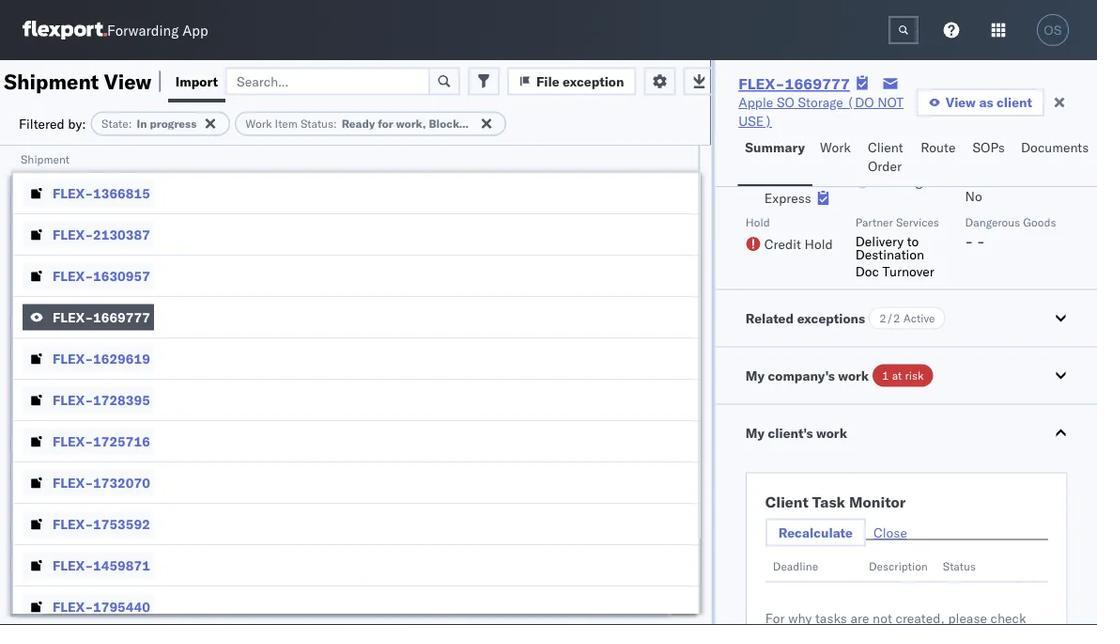 Task type: vqa. For each thing, say whether or not it's contained in the screenshot.
clearance
no



Task type: locate. For each thing, give the bounding box(es) containing it.
1 horizontal spatial 1669777
[[785, 74, 851, 93]]

1669777 down 1630957
[[93, 309, 150, 325]]

shipment down filtered on the top left of the page
[[21, 152, 70, 166]]

state
[[102, 117, 128, 131]]

flexport. image
[[23, 21, 107, 39]]

related
[[746, 310, 794, 327]]

forwarding
[[107, 21, 179, 39]]

client order button
[[861, 131, 914, 186]]

flex-1725716
[[53, 433, 150, 449]]

1 : from the left
[[128, 117, 132, 131]]

1669777 up storage
[[785, 74, 851, 93]]

1 horizontal spatial :
[[334, 117, 337, 131]]

flex-2130387
[[53, 226, 150, 243]]

flex-1459871
[[53, 557, 150, 573]]

client for client task monitor
[[765, 493, 809, 511]]

work down the apple so storage (do not use) link
[[821, 139, 851, 156]]

1 vertical spatial shipment
[[21, 152, 70, 166]]

progress down file
[[492, 117, 539, 131]]

flex- down flex-1732070 button at the left bottom of page
[[53, 516, 93, 532]]

resize handle column header
[[676, 146, 699, 625]]

recalculate button
[[765, 519, 866, 547]]

apple so storage (do not use)
[[739, 94, 904, 129]]

1 horizontal spatial in
[[479, 117, 489, 131]]

1 vertical spatial flex-1669777
[[53, 309, 150, 325]]

flex- for flex-1795440 button
[[53, 598, 93, 615]]

work right client's
[[816, 425, 847, 441]]

1 horizontal spatial client
[[868, 139, 904, 156]]

flex- down "flex-2130387" button
[[53, 267, 93, 284]]

1366815
[[93, 185, 150, 201]]

2 my from the top
[[746, 425, 765, 441]]

description
[[869, 560, 928, 574]]

shipment inside button
[[21, 152, 70, 166]]

0 vertical spatial flex-1669777
[[739, 74, 851, 93]]

work for work
[[821, 139, 851, 156]]

flex-
[[739, 74, 785, 93], [53, 185, 93, 201], [53, 226, 93, 243], [53, 267, 93, 284], [53, 309, 93, 325], [53, 350, 93, 367], [53, 391, 93, 408], [53, 433, 93, 449], [53, 474, 93, 491], [53, 516, 93, 532], [53, 557, 93, 573], [53, 598, 93, 615]]

1669777
[[785, 74, 851, 93], [93, 309, 150, 325]]

1 horizontal spatial view
[[946, 94, 977, 110]]

0 horizontal spatial -
[[965, 233, 974, 250]]

0 horizontal spatial view
[[104, 68, 152, 94]]

status
[[301, 117, 334, 131], [943, 560, 976, 574]]

0 horizontal spatial flex-1669777
[[53, 309, 150, 325]]

1728395
[[93, 391, 150, 408]]

0 horizontal spatial status
[[301, 117, 334, 131]]

client
[[997, 94, 1033, 110]]

no
[[965, 188, 982, 205]]

work,
[[396, 117, 426, 131]]

0 horizontal spatial work
[[246, 117, 272, 131]]

flex- inside flex-1629619 'button'
[[53, 350, 93, 367]]

0 horizontal spatial progress
[[150, 117, 197, 131]]

flex- down flex-1629619 'button'
[[53, 391, 93, 408]]

work left 1
[[838, 368, 869, 384]]

flex- inside "flex-2130387" button
[[53, 226, 93, 243]]

client task monitor
[[765, 493, 906, 511]]

work for my client's work
[[816, 425, 847, 441]]

1 horizontal spatial progress
[[492, 117, 539, 131]]

0 vertical spatial hold
[[746, 216, 770, 230]]

work inside button
[[821, 139, 851, 156]]

order
[[868, 158, 902, 174]]

0 vertical spatial shipment
[[4, 68, 99, 94]]

work inside "button"
[[816, 425, 847, 441]]

flex-1629619 button
[[23, 345, 154, 372]]

goods
[[1023, 216, 1056, 230]]

client for client order
[[868, 139, 904, 156]]

flex-1732070 button
[[23, 469, 154, 496]]

1 horizontal spatial -
[[977, 233, 985, 250]]

turnover
[[883, 263, 935, 280]]

1732070
[[93, 474, 150, 491]]

0 horizontal spatial hold
[[746, 216, 770, 230]]

Search... text field
[[226, 67, 431, 95]]

1 vertical spatial work
[[821, 139, 851, 156]]

partner
[[855, 216, 893, 230]]

view left as
[[946, 94, 977, 110]]

to
[[907, 233, 919, 250]]

1 vertical spatial my
[[746, 425, 765, 441]]

my left client's
[[746, 425, 765, 441]]

view up state
[[104, 68, 152, 94]]

monitor
[[849, 493, 906, 511]]

work
[[246, 117, 272, 131], [821, 139, 851, 156]]

flex-1728395 button
[[23, 387, 154, 413]]

in right state
[[137, 117, 147, 131]]

flex- down flex-1630957 button
[[53, 309, 93, 325]]

by:
[[68, 115, 86, 132]]

os button
[[1032, 8, 1075, 52]]

flex- down flex-1669777 button
[[53, 350, 93, 367]]

flex- inside flex-1366815 button
[[53, 185, 93, 201]]

flex-1669777 up so
[[739, 74, 851, 93]]

dangerous goods - -
[[965, 216, 1056, 250]]

0 vertical spatial work
[[838, 368, 869, 384]]

client up order in the top of the page
[[868, 139, 904, 156]]

hold
[[746, 216, 770, 230], [805, 236, 833, 252]]

flex- down flex-1459871 button
[[53, 598, 93, 615]]

0 vertical spatial work
[[246, 117, 272, 131]]

flex-1669777 down flex-1630957
[[53, 309, 150, 325]]

flex-1732070
[[53, 474, 150, 491]]

client left task
[[765, 493, 809, 511]]

1459871
[[93, 557, 150, 573]]

flex- for flex-1669777 button
[[53, 309, 93, 325]]

2 in from the left
[[479, 117, 489, 131]]

recalculate
[[778, 524, 853, 541]]

flex- down flex-1725716 button
[[53, 474, 93, 491]]

delivery
[[855, 233, 904, 250]]

shipment up filtered by:
[[4, 68, 99, 94]]

use)
[[739, 113, 773, 129]]

hold up credit at the top
[[746, 216, 770, 230]]

: left the 'ready' at the left
[[334, 117, 337, 131]]

related exceptions
[[746, 310, 865, 327]]

flex- inside flex-1630957 button
[[53, 267, 93, 284]]

flex- for flex-1732070 button at the left bottom of page
[[53, 474, 93, 491]]

flex- inside flex-1669777 button
[[53, 309, 93, 325]]

status right item
[[301, 117, 334, 131]]

0 vertical spatial client
[[868, 139, 904, 156]]

filtered by:
[[19, 115, 86, 132]]

flex- inside flex-1753592 button
[[53, 516, 93, 532]]

work left item
[[246, 117, 272, 131]]

1 vertical spatial hold
[[805, 236, 833, 252]]

credit
[[764, 236, 801, 252]]

flex-1669777 inside button
[[53, 309, 150, 325]]

flex- down flex-1366815 button
[[53, 226, 93, 243]]

1 in from the left
[[137, 117, 147, 131]]

flex-2130387 button
[[23, 221, 154, 248]]

my for my company's work
[[746, 368, 765, 384]]

sops
[[973, 139, 1006, 156]]

my left "company's"
[[746, 368, 765, 384]]

flex- down flex-1753592 button
[[53, 557, 93, 573]]

flex-1629619
[[53, 350, 150, 367]]

flex- up "flex-2130387" button
[[53, 185, 93, 201]]

my inside "button"
[[746, 425, 765, 441]]

flex- down the flex-1728395 button
[[53, 433, 93, 449]]

my for my client's work
[[746, 425, 765, 441]]

1 horizontal spatial status
[[943, 560, 976, 574]]

storage
[[798, 94, 844, 110]]

0 horizontal spatial client
[[765, 493, 809, 511]]

flex- inside flex-1725716 button
[[53, 433, 93, 449]]

1 vertical spatial client
[[765, 493, 809, 511]]

479017491 button
[[764, 172, 844, 189]]

0 vertical spatial status
[[301, 117, 334, 131]]

flex- up apple
[[739, 74, 785, 93]]

in right 'blocked,'
[[479, 117, 489, 131]]

0 horizontal spatial 1669777
[[93, 309, 150, 325]]

1 vertical spatial status
[[943, 560, 976, 574]]

client
[[868, 139, 904, 156], [765, 493, 809, 511]]

flex-1366815
[[53, 185, 150, 201]]

flex-1669777
[[739, 74, 851, 93], [53, 309, 150, 325]]

flex- inside flex-1732070 button
[[53, 474, 93, 491]]

1 vertical spatial 1669777
[[93, 309, 150, 325]]

flex- inside flex-1459871 button
[[53, 557, 93, 573]]

ready
[[342, 117, 375, 131]]

-
[[965, 233, 974, 250], [977, 233, 985, 250]]

None text field
[[889, 16, 919, 44]]

flex- inside flex-1795440 button
[[53, 598, 93, 615]]

hold right credit at the top
[[805, 236, 833, 252]]

filtered
[[19, 115, 65, 132]]

active
[[903, 312, 935, 326]]

: right 'by:'
[[128, 117, 132, 131]]

0 vertical spatial my
[[746, 368, 765, 384]]

flex- for flex-1366815 button
[[53, 185, 93, 201]]

0 horizontal spatial in
[[137, 117, 147, 131]]

1 vertical spatial work
[[816, 425, 847, 441]]

risk
[[905, 369, 924, 383]]

0 horizontal spatial :
[[128, 117, 132, 131]]

1 my from the top
[[746, 368, 765, 384]]

client inside client order button
[[868, 139, 904, 156]]

import button
[[168, 60, 226, 102]]

services
[[896, 216, 939, 230]]

close
[[874, 525, 907, 541]]

os
[[1045, 23, 1063, 37]]

progress down import button
[[150, 117, 197, 131]]

status right description
[[943, 560, 976, 574]]

1 progress from the left
[[150, 117, 197, 131]]

2/2
[[880, 312, 900, 326]]

flex- inside button
[[53, 391, 93, 408]]

1 horizontal spatial work
[[821, 139, 851, 156]]

company's
[[768, 368, 835, 384]]



Task type: describe. For each thing, give the bounding box(es) containing it.
(do
[[847, 94, 875, 110]]

client order
[[868, 139, 904, 174]]

state : in progress
[[102, 117, 197, 131]]

1669777 inside button
[[93, 309, 150, 325]]

deadline
[[773, 560, 818, 574]]

flex-1725716 button
[[23, 428, 154, 454]]

shipment for shipment view
[[4, 68, 99, 94]]

flex-1630957
[[53, 267, 150, 284]]

479017491
[[768, 172, 841, 189]]

close button
[[874, 525, 907, 541]]

1753592
[[93, 516, 150, 532]]

flex-1753592
[[53, 516, 150, 532]]

flex- for "flex-2130387" button
[[53, 226, 93, 243]]

work button
[[813, 131, 861, 186]]

flex-1669777 link
[[739, 74, 851, 93]]

flex-1669777 button
[[23, 304, 154, 330]]

shipment view
[[4, 68, 152, 94]]

my client's work button
[[716, 405, 1098, 462]]

1
[[882, 369, 889, 383]]

partner services delivery to destination doc turnover
[[855, 216, 939, 280]]

flex-1753592 button
[[23, 511, 154, 537]]

1 horizontal spatial hold
[[805, 236, 833, 252]]

route
[[921, 139, 956, 156]]

flex-1728395
[[53, 391, 150, 408]]

1795440
[[93, 598, 150, 615]]

flex-1795440 button
[[23, 594, 154, 620]]

not
[[878, 94, 904, 110]]

flex- for flex-1629619 'button'
[[53, 350, 93, 367]]

destination
[[855, 246, 925, 263]]

view inside button
[[946, 94, 977, 110]]

flex-1459871 button
[[23, 552, 154, 579]]

blocked,
[[429, 117, 476, 131]]

dangerous
[[965, 216, 1020, 230]]

1629619
[[93, 350, 150, 367]]

1 at risk
[[882, 369, 924, 383]]

as
[[980, 94, 994, 110]]

my client's work
[[746, 425, 847, 441]]

shipment for shipment
[[21, 152, 70, 166]]

summary button
[[738, 131, 813, 186]]

1725716
[[93, 433, 150, 449]]

sops button
[[966, 131, 1014, 186]]

file
[[537, 73, 560, 89]]

flex- for flex-1630957 button
[[53, 267, 93, 284]]

credit hold
[[764, 236, 833, 252]]

flex-1366815 button
[[23, 180, 154, 206]]

apple
[[739, 94, 774, 110]]

forwarding app link
[[23, 21, 208, 39]]

flex- for flex-1725716 button
[[53, 433, 93, 449]]

app
[[182, 21, 208, 39]]

client's
[[768, 425, 813, 441]]

2/2 active
[[880, 312, 935, 326]]

shipment button
[[11, 148, 680, 166]]

flex- for flex-1753592 button
[[53, 516, 93, 532]]

item
[[275, 117, 298, 131]]

work for work item status : ready for work, blocked, in progress
[[246, 117, 272, 131]]

flex- for the flex-1728395 button
[[53, 391, 93, 408]]

flex- for flex-1459871 button
[[53, 557, 93, 573]]

documents
[[1022, 139, 1090, 156]]

at
[[892, 369, 902, 383]]

for
[[378, 117, 393, 131]]

work item status : ready for work, blocked, in progress
[[246, 117, 539, 131]]

2 : from the left
[[334, 117, 337, 131]]

1 - from the left
[[965, 233, 974, 250]]

flex-1795440
[[53, 598, 150, 615]]

import
[[176, 73, 218, 89]]

2 - from the left
[[977, 233, 985, 250]]

flex-1630957 button
[[23, 263, 154, 289]]

apple so storage (do not use) link
[[739, 93, 917, 131]]

file exception
[[537, 73, 625, 89]]

doc
[[855, 263, 879, 280]]

summary
[[746, 139, 806, 156]]

exception
[[563, 73, 625, 89]]

pending
[[874, 173, 923, 190]]

my company's work
[[746, 368, 869, 384]]

1 horizontal spatial flex-1669777
[[739, 74, 851, 93]]

route button
[[914, 131, 966, 186]]

view as client button
[[917, 88, 1045, 117]]

forwarding app
[[107, 21, 208, 39]]

2 progress from the left
[[492, 117, 539, 131]]

so
[[777, 94, 795, 110]]

work for my company's work
[[838, 368, 869, 384]]

express
[[764, 190, 811, 206]]

task
[[812, 493, 846, 511]]

exceptions
[[797, 310, 865, 327]]

documents button
[[1014, 131, 1098, 186]]

0 vertical spatial 1669777
[[785, 74, 851, 93]]



